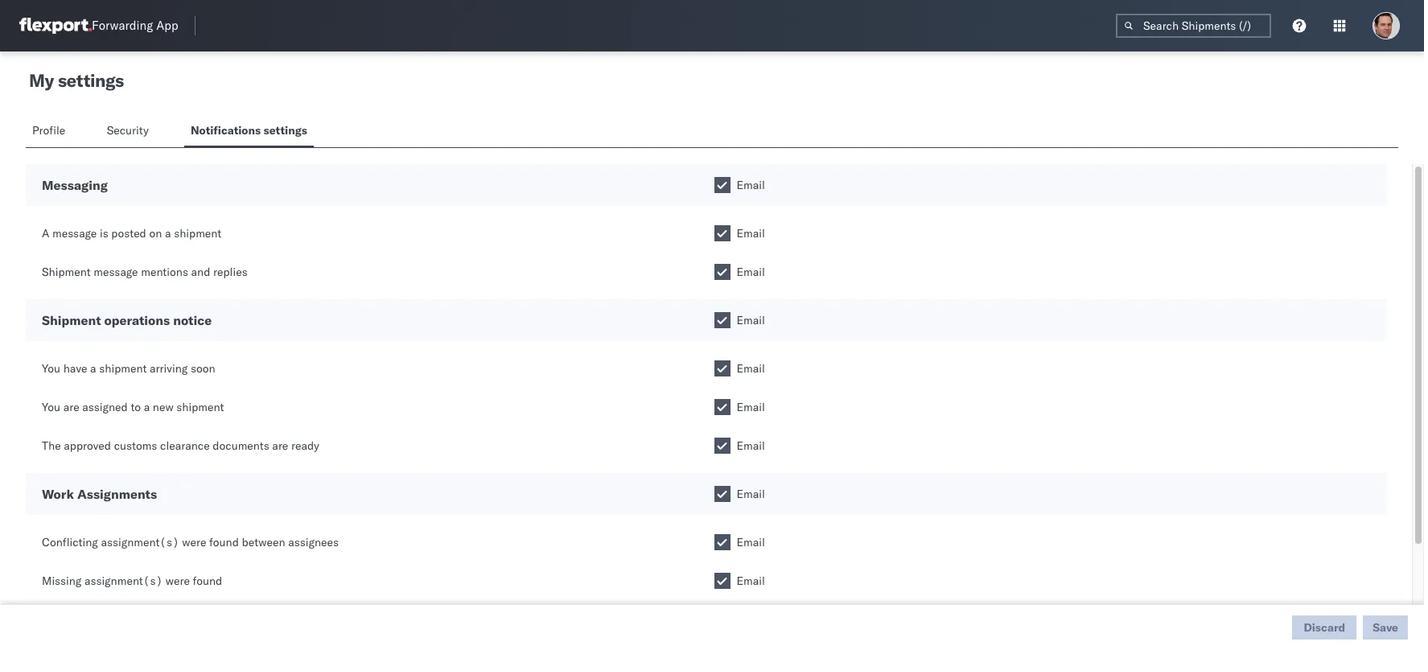 Task type: locate. For each thing, give the bounding box(es) containing it.
2 shipment from the top
[[42, 312, 101, 328]]

are
[[63, 400, 79, 415], [272, 439, 288, 453]]

a right on
[[165, 226, 171, 241]]

0 vertical spatial you
[[42, 361, 60, 376]]

ready
[[291, 439, 320, 453]]

app
[[156, 18, 178, 33]]

is
[[100, 226, 108, 241]]

missing
[[42, 574, 82, 588]]

5 email from the top
[[737, 361, 765, 376]]

2 horizontal spatial a
[[165, 226, 171, 241]]

my
[[29, 69, 54, 92]]

1 vertical spatial assignment(s)
[[84, 574, 163, 588]]

notifications settings button
[[184, 116, 314, 147]]

shipment for shipment message mentions and replies
[[42, 265, 91, 279]]

Search Shipments (/) text field
[[1116, 14, 1272, 38]]

found
[[209, 535, 239, 550], [193, 574, 222, 588]]

profile
[[32, 123, 65, 138]]

replies
[[213, 265, 248, 279]]

settings inside button
[[264, 123, 307, 138]]

1 vertical spatial message
[[94, 265, 138, 279]]

message down is
[[94, 265, 138, 279]]

shipment right new at the left
[[177, 400, 224, 415]]

shipment up you are assigned to a new shipment
[[99, 361, 147, 376]]

4 email from the top
[[737, 313, 765, 328]]

10 email from the top
[[737, 574, 765, 588]]

approved
[[64, 439, 111, 453]]

you up the
[[42, 400, 60, 415]]

are left ready
[[272, 439, 288, 453]]

1 vertical spatial you
[[42, 400, 60, 415]]

shipment
[[42, 265, 91, 279], [42, 312, 101, 328]]

1 email from the top
[[737, 178, 765, 192]]

were down conflicting assignment(s) were found between assignees
[[166, 574, 190, 588]]

email for a message is posted on a shipment
[[737, 226, 765, 241]]

shipment for new
[[177, 400, 224, 415]]

email for messaging
[[737, 178, 765, 192]]

forwarding app
[[92, 18, 178, 33]]

conflicting assignment(s) were found between assignees
[[42, 535, 339, 550]]

to
[[131, 400, 141, 415]]

2 email from the top
[[737, 226, 765, 241]]

a
[[165, 226, 171, 241], [90, 361, 96, 376], [144, 400, 150, 415]]

1 horizontal spatial settings
[[264, 123, 307, 138]]

clearance
[[160, 439, 210, 453]]

0 vertical spatial a
[[165, 226, 171, 241]]

0 vertical spatial settings
[[58, 69, 124, 92]]

1 shipment from the top
[[42, 265, 91, 279]]

you left have at the left bottom of page
[[42, 361, 60, 376]]

1 vertical spatial found
[[193, 574, 222, 588]]

email for you have a shipment arriving soon
[[737, 361, 765, 376]]

documents
[[213, 439, 269, 453]]

email
[[737, 178, 765, 192], [737, 226, 765, 241], [737, 265, 765, 279], [737, 313, 765, 328], [737, 361, 765, 376], [737, 400, 765, 415], [737, 439, 765, 453], [737, 487, 765, 501], [737, 535, 765, 550], [737, 574, 765, 588]]

6 email from the top
[[737, 400, 765, 415]]

assignment(s) right the missing
[[84, 574, 163, 588]]

1 vertical spatial a
[[90, 361, 96, 376]]

you
[[42, 361, 60, 376], [42, 400, 60, 415]]

conflicting
[[42, 535, 98, 550]]

you for you have a shipment arriving soon
[[42, 361, 60, 376]]

0 vertical spatial message
[[52, 226, 97, 241]]

0 vertical spatial were
[[182, 535, 206, 550]]

2 vertical spatial shipment
[[177, 400, 224, 415]]

3 email from the top
[[737, 265, 765, 279]]

email for the approved customs clearance documents are ready
[[737, 439, 765, 453]]

message
[[52, 226, 97, 241], [94, 265, 138, 279]]

0 vertical spatial shipment
[[42, 265, 91, 279]]

a
[[42, 226, 49, 241]]

1 vertical spatial shipment
[[42, 312, 101, 328]]

shipment up have at the left bottom of page
[[42, 312, 101, 328]]

1 vertical spatial shipment
[[99, 361, 147, 376]]

9 email from the top
[[737, 535, 765, 550]]

shipment operations notice
[[42, 312, 212, 328]]

flexport. image
[[19, 18, 92, 34]]

1 horizontal spatial are
[[272, 439, 288, 453]]

0 vertical spatial found
[[209, 535, 239, 550]]

were left between
[[182, 535, 206, 550]]

0 horizontal spatial settings
[[58, 69, 124, 92]]

shipment down a at left top
[[42, 265, 91, 279]]

shipment for a
[[174, 226, 222, 241]]

0 vertical spatial are
[[63, 400, 79, 415]]

settings for my settings
[[58, 69, 124, 92]]

None checkbox
[[714, 177, 731, 193], [714, 264, 731, 280], [714, 399, 731, 415], [714, 534, 731, 551], [714, 573, 731, 589], [714, 177, 731, 193], [714, 264, 731, 280], [714, 399, 731, 415], [714, 534, 731, 551], [714, 573, 731, 589]]

8 email from the top
[[737, 487, 765, 501]]

0 horizontal spatial a
[[90, 361, 96, 376]]

notifications
[[191, 123, 261, 138]]

messaging
[[42, 177, 108, 193]]

settings
[[58, 69, 124, 92], [264, 123, 307, 138]]

7 email from the top
[[737, 439, 765, 453]]

2 you from the top
[[42, 400, 60, 415]]

you have a shipment arriving soon
[[42, 361, 215, 376]]

found down conflicting assignment(s) were found between assignees
[[193, 574, 222, 588]]

operations
[[104, 312, 170, 328]]

0 vertical spatial assignment(s)
[[101, 535, 179, 550]]

1 vertical spatial were
[[166, 574, 190, 588]]

settings right notifications
[[264, 123, 307, 138]]

assignment(s) up missing assignment(s) were found
[[101, 535, 179, 550]]

a right have at the left bottom of page
[[90, 361, 96, 376]]

email for work assignments
[[737, 487, 765, 501]]

message right a at left top
[[52, 226, 97, 241]]

1 you from the top
[[42, 361, 60, 376]]

were
[[182, 535, 206, 550], [166, 574, 190, 588]]

0 horizontal spatial are
[[63, 400, 79, 415]]

2 vertical spatial a
[[144, 400, 150, 415]]

assigned
[[82, 400, 128, 415]]

assignment(s)
[[101, 535, 179, 550], [84, 574, 163, 588]]

found left between
[[209, 535, 239, 550]]

between
[[242, 535, 285, 550]]

shipment up the and
[[174, 226, 222, 241]]

are left assigned
[[63, 400, 79, 415]]

1 horizontal spatial a
[[144, 400, 150, 415]]

1 vertical spatial settings
[[264, 123, 307, 138]]

settings right the my
[[58, 69, 124, 92]]

you for you are assigned to a new shipment
[[42, 400, 60, 415]]

a right to
[[144, 400, 150, 415]]

forwarding
[[92, 18, 153, 33]]

None checkbox
[[714, 225, 731, 241], [714, 312, 731, 328], [714, 361, 731, 377], [714, 438, 731, 454], [714, 486, 731, 502], [714, 225, 731, 241], [714, 312, 731, 328], [714, 361, 731, 377], [714, 438, 731, 454], [714, 486, 731, 502]]

0 vertical spatial shipment
[[174, 226, 222, 241]]

shipment
[[174, 226, 222, 241], [99, 361, 147, 376], [177, 400, 224, 415]]

found for missing assignment(s) were found
[[193, 574, 222, 588]]



Task type: vqa. For each thing, say whether or not it's contained in the screenshot.
2nd Email from the bottom
yes



Task type: describe. For each thing, give the bounding box(es) containing it.
security button
[[100, 116, 159, 147]]

have
[[63, 361, 87, 376]]

soon
[[191, 361, 215, 376]]

mentions
[[141, 265, 188, 279]]

notifications settings
[[191, 123, 307, 138]]

found for conflicting assignment(s) were found between assignees
[[209, 535, 239, 550]]

shipment message mentions and replies
[[42, 265, 248, 279]]

new
[[153, 400, 174, 415]]

message for shipment
[[94, 265, 138, 279]]

you are assigned to a new shipment
[[42, 400, 224, 415]]

were for missing
[[166, 574, 190, 588]]

email for shipment operations notice
[[737, 313, 765, 328]]

email for conflicting assignment(s) were found between assignees
[[737, 535, 765, 550]]

assignments
[[77, 486, 157, 502]]

notice
[[173, 312, 212, 328]]

customs
[[114, 439, 157, 453]]

work assignments
[[42, 486, 157, 502]]

on
[[149, 226, 162, 241]]

work
[[42, 486, 74, 502]]

profile button
[[26, 116, 75, 147]]

posted
[[111, 226, 146, 241]]

arriving
[[150, 361, 188, 376]]

forwarding app link
[[19, 18, 178, 34]]

the
[[42, 439, 61, 453]]

assignment(s) for conflicting
[[101, 535, 179, 550]]

email for shipment message mentions and replies
[[737, 265, 765, 279]]

assignees
[[288, 535, 339, 550]]

missing assignment(s) were found
[[42, 574, 222, 588]]

a message is posted on a shipment
[[42, 226, 222, 241]]

message for a
[[52, 226, 97, 241]]

the approved customs clearance documents are ready
[[42, 439, 320, 453]]

settings for notifications settings
[[264, 123, 307, 138]]

email for you are assigned to a new shipment
[[737, 400, 765, 415]]

security
[[107, 123, 149, 138]]

shipment for shipment operations notice
[[42, 312, 101, 328]]

my settings
[[29, 69, 124, 92]]

were for conflicting
[[182, 535, 206, 550]]

assignment(s) for missing
[[84, 574, 163, 588]]

and
[[191, 265, 210, 279]]

email for missing assignment(s) were found
[[737, 574, 765, 588]]

1 vertical spatial are
[[272, 439, 288, 453]]



